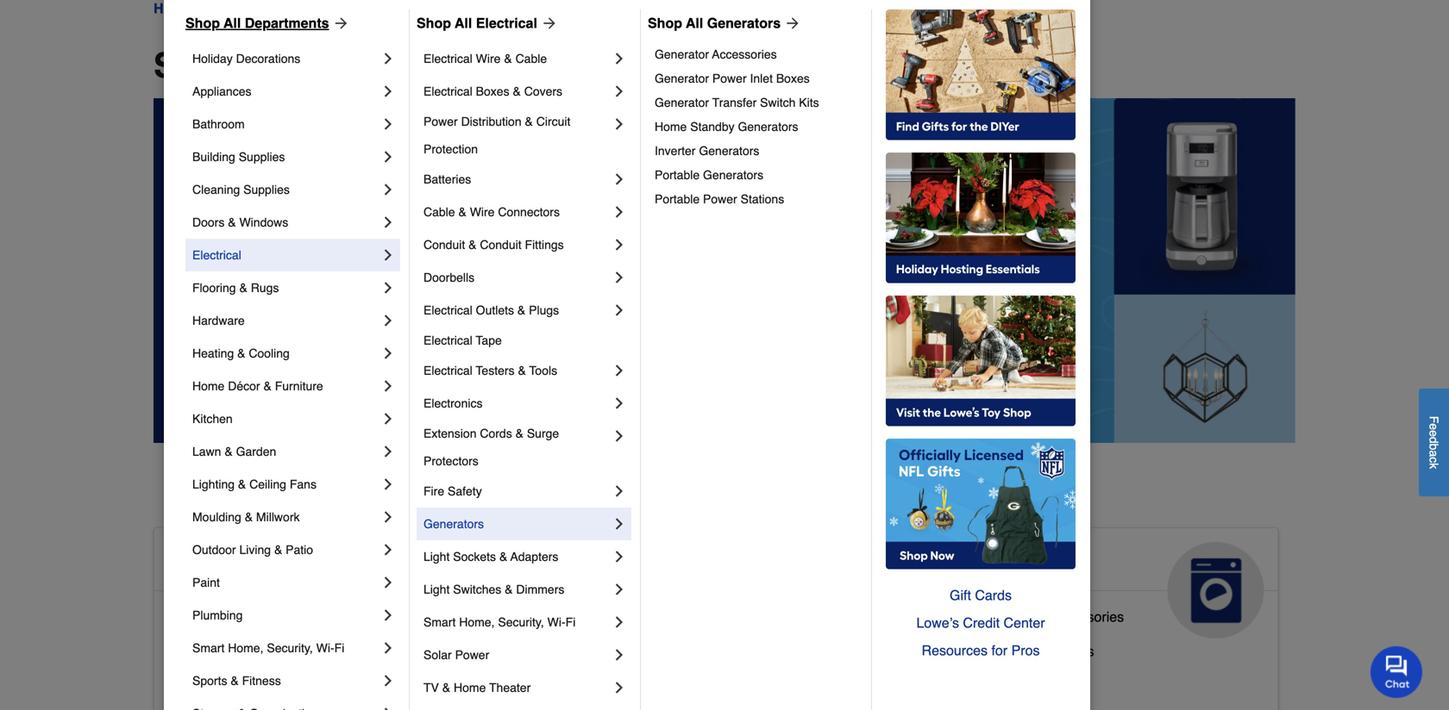 Task type: vqa. For each thing, say whether or not it's contained in the screenshot.
FREE Scheduled Delivery to the top
no



Task type: locate. For each thing, give the bounding box(es) containing it.
electrical for electrical outlets & plugs
[[424, 304, 473, 317]]

smart up solar
[[424, 616, 456, 630]]

supplies for building supplies
[[239, 150, 285, 164]]

1 horizontal spatial pet
[[664, 549, 702, 577]]

e up d
[[1427, 424, 1441, 430]]

generators up the generator accessories link
[[707, 15, 781, 31]]

supplies for livestock supplies
[[614, 637, 667, 653]]

chevron right image for appliances
[[380, 83, 397, 100]]

2 light from the top
[[424, 583, 450, 597]]

home décor & furniture link
[[192, 370, 380, 403]]

hardware link
[[192, 305, 380, 337]]

protectors
[[424, 455, 479, 468]]

0 vertical spatial accessories
[[712, 47, 777, 61]]

pros
[[1012, 643, 1040, 659]]

chevron right image for building supplies
[[380, 148, 397, 166]]

0 horizontal spatial pet
[[553, 672, 573, 687]]

1 horizontal spatial conduit
[[480, 238, 522, 252]]

dimmers
[[516, 583, 565, 597]]

0 vertical spatial departments
[[245, 15, 329, 31]]

0 vertical spatial light
[[424, 550, 450, 564]]

chevron right image for cable & wire connectors
[[611, 204, 628, 221]]

electrical for electrical testers & tools
[[424, 364, 473, 378]]

0 vertical spatial smart
[[424, 616, 456, 630]]

smart home, security, wi-fi link up fitness
[[192, 632, 380, 665]]

0 vertical spatial fi
[[566, 616, 576, 630]]

arrow right image
[[537, 15, 558, 32]]

2 vertical spatial generator
[[655, 96, 709, 110]]

1 vertical spatial furniture
[[684, 672, 739, 687]]

smart home, security, wi-fi for the left smart home, security, wi-fi link
[[192, 642, 344, 656]]

& inside "link"
[[274, 543, 282, 557]]

generators link
[[424, 508, 611, 541]]

0 horizontal spatial boxes
[[476, 85, 509, 98]]

1 shop from the left
[[185, 15, 220, 31]]

light sockets & adapters link
[[424, 541, 611, 574]]

chevron right image for 'sports & fitness' link
[[380, 673, 397, 690]]

light for light switches & dimmers
[[424, 583, 450, 597]]

flooring
[[192, 281, 236, 295]]

appliance parts & accessories
[[937, 609, 1124, 625]]

decorations
[[236, 52, 300, 66]]

light left the switches
[[424, 583, 450, 597]]

0 vertical spatial smart home, security, wi-fi
[[424, 616, 576, 630]]

1 vertical spatial appliances
[[937, 549, 1066, 577]]

portable for portable generators
[[655, 168, 700, 182]]

electrical down doorbells
[[424, 304, 473, 317]]

supplies inside cleaning supplies link
[[243, 183, 290, 197]]

arrow right image inside shop all generators link
[[781, 15, 801, 32]]

chevron right image for moulding & millwork link
[[380, 509, 397, 526]]

0 horizontal spatial smart home, security, wi-fi
[[192, 642, 344, 656]]

pet inside 'animal & pet care'
[[664, 549, 702, 577]]

all up electrical wire & cable
[[455, 15, 472, 31]]

electrical wire & cable link
[[424, 42, 611, 75]]

0 horizontal spatial wi-
[[316, 642, 334, 656]]

cable up covers
[[515, 52, 547, 66]]

2 e from the top
[[1427, 430, 1441, 437]]

chevron right image for outdoor living & patio
[[380, 542, 397, 559]]

1 vertical spatial smart home, security, wi-fi
[[192, 642, 344, 656]]

supplies inside building supplies link
[[239, 150, 285, 164]]

2 portable from the top
[[655, 192, 700, 206]]

chevron right image for electrical testers & tools
[[611, 362, 628, 380]]

electrical up electrical wire & cable link
[[476, 15, 537, 31]]

1 vertical spatial light
[[424, 583, 450, 597]]

3 accessible from the top
[[168, 644, 234, 660]]

electrical down electrical wire & cable
[[424, 85, 473, 98]]

all for electrical
[[455, 15, 472, 31]]

enjoy savings year-round. no matter what you're shopping for, find what you need at a great price. image
[[154, 98, 1296, 443]]

0 vertical spatial home,
[[459, 616, 495, 630]]

supplies up houses,
[[614, 637, 667, 653]]

1 horizontal spatial arrow right image
[[781, 15, 801, 32]]

e
[[1427, 424, 1441, 430], [1427, 430, 1441, 437]]

home
[[154, 0, 192, 16], [655, 120, 687, 134], [192, 380, 225, 393], [301, 549, 368, 577], [287, 678, 324, 694], [454, 681, 486, 695]]

4 accessible from the top
[[168, 678, 234, 694]]

doors & windows link
[[192, 206, 380, 239]]

accessories
[[712, 47, 777, 61], [1050, 609, 1124, 625]]

chevron right image for electrical wire & cable
[[611, 50, 628, 67]]

sports
[[192, 675, 227, 688]]

gift cards
[[950, 588, 1012, 604]]

1 portable from the top
[[655, 168, 700, 182]]

& inside "link"
[[228, 216, 236, 229]]

chevron right image for hardware
[[380, 312, 397, 330]]

portable inside portable power stations link
[[655, 192, 700, 206]]

1 vertical spatial appliances link
[[923, 529, 1278, 639]]

chevron right image for 'electronics' link on the bottom
[[611, 395, 628, 412]]

accessible home link
[[154, 529, 509, 639]]

chevron right image
[[380, 116, 397, 133], [380, 181, 397, 198], [380, 247, 397, 264], [380, 279, 397, 297], [611, 302, 628, 319], [380, 345, 397, 362], [380, 378, 397, 395], [611, 395, 628, 412], [380, 411, 397, 428], [380, 443, 397, 461], [380, 476, 397, 493], [380, 509, 397, 526], [611, 516, 628, 533], [380, 575, 397, 592], [611, 614, 628, 631], [380, 640, 397, 657], [380, 673, 397, 690], [611, 680, 628, 697]]

accessible entry & home
[[168, 678, 324, 694]]

tape
[[476, 334, 502, 348]]

1 horizontal spatial smart home, security, wi-fi
[[424, 616, 576, 630]]

1 horizontal spatial fi
[[566, 616, 576, 630]]

generator power inlet boxes link
[[655, 66, 859, 91]]

doorbells
[[424, 271, 475, 285]]

accessible bathroom
[[168, 609, 298, 625]]

accessible for accessible entry & home
[[168, 678, 234, 694]]

generators up portable power stations
[[703, 168, 764, 182]]

1 horizontal spatial appliances link
[[923, 529, 1278, 639]]

officially licensed n f l gifts. shop now. image
[[886, 439, 1076, 570]]

&
[[504, 52, 512, 66], [513, 85, 521, 98], [525, 115, 533, 129], [458, 205, 467, 219], [228, 216, 236, 229], [469, 238, 477, 252], [239, 281, 247, 295], [518, 304, 526, 317], [237, 347, 245, 361], [518, 364, 526, 378], [264, 380, 272, 393], [516, 427, 524, 441], [225, 445, 233, 459], [238, 478, 246, 492], [245, 511, 253, 524], [274, 543, 282, 557], [640, 549, 657, 577], [499, 550, 507, 564], [505, 583, 513, 597], [1037, 609, 1047, 625], [1000, 644, 1009, 660], [671, 672, 680, 687], [231, 675, 239, 688], [274, 678, 283, 694], [442, 681, 450, 695]]

1 horizontal spatial home,
[[459, 616, 495, 630]]

electrical link
[[192, 239, 380, 272]]

holiday decorations link
[[192, 42, 380, 75]]

generators down home standby generators
[[699, 144, 759, 158]]

1 vertical spatial wire
[[470, 205, 495, 219]]

appliance parts & accessories link
[[937, 606, 1124, 640]]

generator down generator accessories
[[655, 72, 709, 85]]

arrow right image
[[329, 15, 350, 32], [781, 15, 801, 32]]

0 horizontal spatial shop
[[185, 15, 220, 31]]

1 horizontal spatial security,
[[498, 616, 544, 630]]

appliances down holiday
[[192, 85, 251, 98]]

chevron right image for home décor & furniture link
[[380, 378, 397, 395]]

wi- up livestock
[[547, 616, 566, 630]]

1 vertical spatial home,
[[228, 642, 264, 656]]

smart
[[424, 616, 456, 630], [192, 642, 225, 656]]

departments down shop all electrical
[[302, 46, 513, 85]]

chevron right image
[[380, 50, 397, 67], [611, 50, 628, 67], [380, 83, 397, 100], [611, 83, 628, 100], [611, 116, 628, 133], [380, 148, 397, 166], [611, 171, 628, 188], [611, 204, 628, 221], [380, 214, 397, 231], [611, 236, 628, 254], [611, 269, 628, 286], [380, 312, 397, 330], [611, 362, 628, 380], [611, 428, 628, 445], [611, 483, 628, 500], [380, 542, 397, 559], [611, 549, 628, 566], [611, 581, 628, 599], [380, 607, 397, 625], [611, 647, 628, 664], [380, 706, 397, 711]]

2 arrow right image from the left
[[781, 15, 801, 32]]

1 e from the top
[[1427, 424, 1441, 430]]

& left dimmers
[[505, 583, 513, 597]]

wire inside electrical wire & cable link
[[476, 52, 501, 66]]

2 shop from the left
[[417, 15, 451, 31]]

moulding & millwork
[[192, 511, 300, 524]]

security,
[[498, 616, 544, 630], [267, 642, 313, 656]]

holiday hosting essentials. image
[[886, 153, 1076, 284]]

rugs
[[251, 281, 279, 295]]

ceiling
[[249, 478, 286, 492]]

generators down switch
[[738, 120, 798, 134]]

home, for the left smart home, security, wi-fi link
[[228, 642, 264, 656]]

security, up solar power link
[[498, 616, 544, 630]]

supplies inside livestock supplies link
[[614, 637, 667, 653]]

home inside 'link'
[[287, 678, 324, 694]]

resources for pros link
[[886, 637, 1076, 665]]

kits
[[799, 96, 819, 110]]

chevron right image for light sockets & adapters
[[611, 549, 628, 566]]

departments for shop all departments
[[302, 46, 513, 85]]

power up protection
[[424, 115, 458, 129]]

1 vertical spatial fi
[[334, 642, 344, 656]]

0 horizontal spatial cable
[[424, 205, 455, 219]]

wire up electrical boxes & covers at the left top
[[476, 52, 501, 66]]

0 vertical spatial security,
[[498, 616, 544, 630]]

0 vertical spatial generator
[[655, 47, 709, 61]]

bathroom up bedroom
[[238, 609, 298, 625]]

furniture
[[275, 380, 323, 393], [684, 672, 739, 687]]

shop all departments link
[[185, 13, 350, 34]]

0 vertical spatial portable
[[655, 168, 700, 182]]

arrow right image for shop all generators
[[781, 15, 801, 32]]

& left tools
[[518, 364, 526, 378]]

outdoor
[[192, 543, 236, 557]]

generator down shop all generators
[[655, 47, 709, 61]]

supplies up windows
[[243, 183, 290, 197]]

boxes up distribution
[[476, 85, 509, 98]]

1 vertical spatial portable
[[655, 192, 700, 206]]

wire up conduit & conduit fittings on the top left
[[470, 205, 495, 219]]

shop
[[185, 15, 220, 31], [417, 15, 451, 31], [648, 15, 682, 31]]

bathroom up building
[[192, 117, 245, 131]]

accessible bedroom
[[168, 644, 294, 660]]

& left circuit
[[525, 115, 533, 129]]

chevron right image for rightmost smart home, security, wi-fi link
[[611, 614, 628, 631]]

power up tv & home theater
[[455, 649, 489, 663]]

visit the lowe's toy shop. image
[[886, 296, 1076, 427]]

electrical testers & tools link
[[424, 355, 611, 387]]

electrical up electronics
[[424, 364, 473, 378]]

home, for rightmost smart home, security, wi-fi link
[[459, 616, 495, 630]]

plugs
[[529, 304, 559, 317]]

arrow right image up the shop all departments
[[329, 15, 350, 32]]

0 vertical spatial furniture
[[275, 380, 323, 393]]

f e e d b a c k
[[1427, 416, 1441, 469]]

& right cords on the bottom of the page
[[516, 427, 524, 441]]

generators inside the portable generators link
[[703, 168, 764, 182]]

inverter generators
[[655, 144, 759, 158]]

chevron right image for paint link
[[380, 575, 397, 592]]

home, down accessible bathroom link on the left of page
[[228, 642, 264, 656]]

& right tv
[[442, 681, 450, 695]]

fi up 'sports & fitness' link
[[334, 642, 344, 656]]

0 vertical spatial appliances link
[[192, 75, 380, 108]]

smart home, security, wi-fi up fitness
[[192, 642, 344, 656]]

smart home, security, wi-fi link down light switches & dimmers
[[424, 606, 611, 639]]

all for generators
[[686, 15, 703, 31]]

0 horizontal spatial arrow right image
[[329, 15, 350, 32]]

accessories up chillers
[[1050, 609, 1124, 625]]

0 vertical spatial appliances
[[192, 85, 251, 98]]

fire safety
[[424, 485, 482, 499]]

1 horizontal spatial smart home, security, wi-fi link
[[424, 606, 611, 639]]

livestock
[[553, 637, 610, 653]]

& inside extension cords & surge protectors
[[516, 427, 524, 441]]

& left ceiling
[[238, 478, 246, 492]]

0 horizontal spatial home,
[[228, 642, 264, 656]]

paint
[[192, 576, 220, 590]]

power distribution & circuit protection link
[[424, 108, 611, 163]]

shop up holiday
[[185, 15, 220, 31]]

extension cords & surge protectors
[[424, 427, 563, 468]]

0 horizontal spatial security,
[[267, 642, 313, 656]]

& right the animal
[[640, 549, 657, 577]]

0 horizontal spatial appliances link
[[192, 75, 380, 108]]

chevron right image for solar power
[[611, 647, 628, 664]]

smart home, security, wi-fi for rightmost smart home, security, wi-fi link
[[424, 616, 576, 630]]

shop up electrical wire & cable
[[417, 15, 451, 31]]

arrow right image up the generator accessories link
[[781, 15, 801, 32]]

living
[[239, 543, 271, 557]]

& left pros
[[1000, 644, 1009, 660]]

appliances link up chillers
[[923, 529, 1278, 639]]

& left patio
[[274, 543, 282, 557]]

generators inside generators 'link'
[[424, 518, 484, 531]]

fittings
[[525, 238, 564, 252]]

generator for generator power inlet boxes
[[655, 72, 709, 85]]

cleaning supplies
[[192, 183, 290, 197]]

lighting & ceiling fans link
[[192, 468, 380, 501]]

e up 'b'
[[1427, 430, 1441, 437]]

1 horizontal spatial accessories
[[1050, 609, 1124, 625]]

home standby generators link
[[655, 115, 859, 139]]

fire
[[424, 485, 444, 499]]

shop all departments
[[185, 15, 329, 31]]

generator
[[655, 47, 709, 61], [655, 72, 709, 85], [655, 96, 709, 110]]

0 horizontal spatial furniture
[[275, 380, 323, 393]]

1 generator from the top
[[655, 47, 709, 61]]

2 generator from the top
[[655, 72, 709, 85]]

cable down batteries
[[424, 205, 455, 219]]

cable & wire connectors link
[[424, 196, 611, 229]]

security, up 'sports & fitness' link
[[267, 642, 313, 656]]

electrical
[[476, 15, 537, 31], [424, 52, 473, 66], [424, 85, 473, 98], [192, 248, 241, 262], [424, 304, 473, 317], [424, 334, 473, 348], [424, 364, 473, 378]]

& right the parts
[[1037, 609, 1047, 625]]

shop for shop all departments
[[185, 15, 220, 31]]

power down portable generators
[[703, 192, 737, 206]]

1 horizontal spatial boxes
[[776, 72, 810, 85]]

1 vertical spatial departments
[[302, 46, 513, 85]]

0 horizontal spatial appliances
[[192, 85, 251, 98]]

shop all generators link
[[648, 13, 801, 34]]

light left sockets
[[424, 550, 450, 564]]

departments up holiday decorations link
[[245, 15, 329, 31]]

electrical down shop all electrical
[[424, 52, 473, 66]]

animal & pet care image
[[783, 543, 880, 639]]

2 horizontal spatial shop
[[648, 15, 682, 31]]

light
[[424, 550, 450, 564], [424, 583, 450, 597]]

portable down portable generators
[[655, 192, 700, 206]]

shop all electrical
[[417, 15, 537, 31]]

accessible inside 'link'
[[168, 678, 234, 694]]

generator for generator accessories
[[655, 47, 709, 61]]

accessories up generator power inlet boxes
[[712, 47, 777, 61]]

power for generator power inlet boxes
[[712, 72, 747, 85]]

find gifts for the diyer. image
[[886, 9, 1076, 141]]

lowe's
[[917, 616, 959, 631]]

electrical up the flooring
[[192, 248, 241, 262]]

all
[[224, 15, 241, 31], [455, 15, 472, 31], [686, 15, 703, 31], [249, 46, 292, 85]]

sports & fitness link
[[192, 665, 380, 698]]

0 horizontal spatial fi
[[334, 642, 344, 656]]

& right doors
[[228, 216, 236, 229]]

1 horizontal spatial wi-
[[547, 616, 566, 630]]

holiday
[[192, 52, 233, 66]]

outdoor living & patio
[[192, 543, 313, 557]]

furniture right houses,
[[684, 672, 739, 687]]

1 horizontal spatial shop
[[417, 15, 451, 31]]

all up holiday decorations
[[224, 15, 241, 31]]

inverter generators link
[[655, 139, 859, 163]]

1 vertical spatial wi-
[[316, 642, 334, 656]]

appliances link down decorations at the left of the page
[[192, 75, 380, 108]]

bathroom
[[192, 117, 245, 131], [238, 609, 298, 625]]

departments
[[245, 15, 329, 31], [302, 46, 513, 85]]

conduit & conduit fittings link
[[424, 229, 611, 261]]

smart up sports
[[192, 642, 225, 656]]

3 generator from the top
[[655, 96, 709, 110]]

fi up livestock
[[566, 616, 576, 630]]

0 vertical spatial pet
[[664, 549, 702, 577]]

chevron right image for plumbing
[[380, 607, 397, 625]]

0 vertical spatial supplies
[[239, 150, 285, 164]]

1 vertical spatial generator
[[655, 72, 709, 85]]

1 vertical spatial supplies
[[243, 183, 290, 197]]

3 shop from the left
[[648, 15, 682, 31]]

home, down the switches
[[459, 616, 495, 630]]

wi- for chevron right icon corresponding to the left smart home, security, wi-fi link
[[316, 642, 334, 656]]

tv & home theater
[[424, 681, 531, 695]]

generators down fire safety
[[424, 518, 484, 531]]

boxes up switch
[[776, 72, 810, 85]]

electrical for electrical wire & cable
[[424, 52, 473, 66]]

& inside 'link'
[[274, 678, 283, 694]]

0 horizontal spatial conduit
[[424, 238, 465, 252]]

chevron right image for generators 'link'
[[611, 516, 628, 533]]

conduit down the cable & wire connectors
[[480, 238, 522, 252]]

wi- down plumbing link
[[316, 642, 334, 656]]

2 vertical spatial supplies
[[614, 637, 667, 653]]

2 accessible from the top
[[168, 609, 234, 625]]

appliances up cards
[[937, 549, 1066, 577]]

1 light from the top
[[424, 550, 450, 564]]

smart home, security, wi-fi link
[[424, 606, 611, 639], [192, 632, 380, 665]]

power up transfer
[[712, 72, 747, 85]]

1 vertical spatial smart
[[192, 642, 225, 656]]

arrow right image inside shop all departments link
[[329, 15, 350, 32]]

1 vertical spatial cable
[[424, 205, 455, 219]]

conduit & conduit fittings
[[424, 238, 564, 252]]

smart home, security, wi-fi down light switches & dimmers
[[424, 616, 576, 630]]

accessible bathroom link
[[168, 606, 298, 640]]

wi- for chevron right icon for rightmost smart home, security, wi-fi link
[[547, 616, 566, 630]]

1 horizontal spatial smart
[[424, 616, 456, 630]]

portable down 'inverter'
[[655, 168, 700, 182]]

doors & windows
[[192, 216, 288, 229]]

shop up generator accessories
[[648, 15, 682, 31]]

shop for shop all electrical
[[417, 15, 451, 31]]

covers
[[524, 85, 562, 98]]

& right entry
[[274, 678, 283, 694]]

0 horizontal spatial smart
[[192, 642, 225, 656]]

testers
[[476, 364, 515, 378]]

chevron right image for cleaning supplies link
[[380, 181, 397, 198]]

supplies up cleaning supplies
[[239, 150, 285, 164]]

& right lawn
[[225, 445, 233, 459]]

conduit up doorbells
[[424, 238, 465, 252]]

furniture down the heating & cooling link
[[275, 380, 323, 393]]

0 vertical spatial wi-
[[547, 616, 566, 630]]

all up generator accessories
[[686, 15, 703, 31]]

supplies for cleaning supplies
[[243, 183, 290, 197]]

switch
[[760, 96, 796, 110]]

chevron right image for power distribution & circuit protection
[[611, 116, 628, 133]]

generator up standby
[[655, 96, 709, 110]]

electrical left the tape
[[424, 334, 473, 348]]

& down the cable & wire connectors
[[469, 238, 477, 252]]

1 accessible from the top
[[168, 549, 294, 577]]

1 horizontal spatial appliances
[[937, 549, 1066, 577]]

1 arrow right image from the left
[[329, 15, 350, 32]]

electrical tape
[[424, 334, 502, 348]]

chevron right image for doors & windows
[[380, 214, 397, 231]]

0 vertical spatial cable
[[515, 52, 547, 66]]

all for departments
[[224, 15, 241, 31]]

0 vertical spatial wire
[[476, 52, 501, 66]]

chevron right image for the heating & cooling link
[[380, 345, 397, 362]]

shop for shop all generators
[[648, 15, 682, 31]]



Task type: describe. For each thing, give the bounding box(es) containing it.
tv & home theater link
[[424, 672, 611, 705]]

paint link
[[192, 567, 380, 600]]

smart for rightmost smart home, security, wi-fi link
[[424, 616, 456, 630]]

accessible for accessible home
[[168, 549, 294, 577]]

1 vertical spatial security,
[[267, 642, 313, 656]]

transfer
[[712, 96, 757, 110]]

heating & cooling link
[[192, 337, 380, 370]]

beverage & wine chillers link
[[937, 640, 1094, 675]]

accessible for accessible bedroom
[[168, 644, 234, 660]]

home link
[[154, 0, 192, 19]]

resources for pros
[[922, 643, 1040, 659]]

building supplies link
[[192, 141, 380, 173]]

electrical wire & cable
[[424, 52, 547, 66]]

tv
[[424, 681, 439, 695]]

portable power stations
[[655, 192, 784, 206]]

chevron right image for electrical boxes & covers
[[611, 83, 628, 100]]

generators inside inverter generators link
[[699, 144, 759, 158]]

shop all electrical link
[[417, 13, 558, 34]]

electrical tape link
[[424, 327, 628, 355]]

chevron right image for lawn & garden link
[[380, 443, 397, 461]]

cable & wire connectors
[[424, 205, 560, 219]]

& up electrical boxes & covers link
[[504, 52, 512, 66]]

parts
[[1001, 609, 1034, 625]]

accessible for accessible bathroom
[[168, 609, 234, 625]]

a
[[1427, 451, 1441, 457]]

1 conduit from the left
[[424, 238, 465, 252]]

accessible home image
[[399, 543, 496, 639]]

for
[[992, 643, 1008, 659]]

moulding
[[192, 511, 241, 524]]

chevron right image for bathroom link
[[380, 116, 397, 133]]

inlet
[[750, 72, 773, 85]]

animal
[[553, 549, 633, 577]]

fans
[[290, 478, 317, 492]]

fire safety link
[[424, 475, 611, 508]]

sockets
[[453, 550, 496, 564]]

arrow right image for shop all departments
[[329, 15, 350, 32]]

generators inside home standby generators link
[[738, 120, 798, 134]]

heating
[[192, 347, 234, 361]]

accessible bedroom link
[[168, 640, 294, 675]]

chevron right image for electrical link
[[380, 247, 397, 264]]

0 horizontal spatial smart home, security, wi-fi link
[[192, 632, 380, 665]]

1 vertical spatial bathroom
[[238, 609, 298, 625]]

fitness
[[242, 675, 281, 688]]

pet beds, houses, & furniture
[[553, 672, 739, 687]]

safety
[[448, 485, 482, 499]]

0 vertical spatial bathroom
[[192, 117, 245, 131]]

2 conduit from the left
[[480, 238, 522, 252]]

smart for the left smart home, security, wi-fi link
[[192, 642, 225, 656]]

generators inside shop all generators link
[[707, 15, 781, 31]]

solar power
[[424, 649, 489, 663]]

chevron right image for conduit & conduit fittings
[[611, 236, 628, 254]]

& inside power distribution & circuit protection
[[525, 115, 533, 129]]

cleaning
[[192, 183, 240, 197]]

lowe's credit center
[[917, 616, 1045, 631]]

light switches & dimmers
[[424, 583, 565, 597]]

generator transfer switch kits link
[[655, 91, 859, 115]]

appliances image
[[1168, 543, 1264, 639]]

credit
[[963, 616, 1000, 631]]

wire inside 'cable & wire connectors' link
[[470, 205, 495, 219]]

all down shop all departments link
[[249, 46, 292, 85]]

electrical boxes & covers link
[[424, 75, 611, 108]]

holiday decorations
[[192, 52, 300, 66]]

power for portable power stations
[[703, 192, 737, 206]]

solar power link
[[424, 639, 611, 672]]

departments for shop all departments
[[245, 15, 329, 31]]

0 horizontal spatial accessories
[[712, 47, 777, 61]]

protection
[[424, 142, 478, 156]]

chevron right image for flooring & rugs link
[[380, 279, 397, 297]]

chevron right image for light switches & dimmers
[[611, 581, 628, 599]]

& inside 'animal & pet care'
[[640, 549, 657, 577]]

windows
[[239, 216, 288, 229]]

electrical for electrical tape
[[424, 334, 473, 348]]

chevron right image for lighting & ceiling fans link
[[380, 476, 397, 493]]

electrical outlets & plugs
[[424, 304, 559, 317]]

1 vertical spatial accessories
[[1050, 609, 1124, 625]]

chevron right image for fire safety
[[611, 483, 628, 500]]

cords
[[480, 427, 512, 441]]

& right houses,
[[671, 672, 680, 687]]

outlets
[[476, 304, 514, 317]]

home standby generators
[[655, 120, 798, 134]]

chevron right image for holiday decorations
[[380, 50, 397, 67]]

& right sockets
[[499, 550, 507, 564]]

generator for generator transfer switch kits
[[655, 96, 709, 110]]

care
[[553, 577, 606, 605]]

1 horizontal spatial cable
[[515, 52, 547, 66]]

generator accessories link
[[655, 42, 859, 66]]

houses,
[[616, 672, 667, 687]]

entry
[[238, 678, 270, 694]]

& down accessible bedroom link
[[231, 675, 239, 688]]

& left cooling
[[237, 347, 245, 361]]

chevron right image for doorbells
[[611, 269, 628, 286]]

plumbing
[[192, 609, 243, 623]]

wine
[[1013, 644, 1044, 660]]

inverter
[[655, 144, 696, 158]]

c
[[1427, 457, 1441, 463]]

stations
[[741, 192, 784, 206]]

adapters
[[511, 550, 559, 564]]

1 horizontal spatial furniture
[[684, 672, 739, 687]]

surge
[[527, 427, 559, 441]]

light for light sockets & adapters
[[424, 550, 450, 564]]

portable power stations link
[[655, 187, 859, 211]]

power for solar power
[[455, 649, 489, 663]]

& left plugs
[[518, 304, 526, 317]]

millwork
[[256, 511, 300, 524]]

hardware
[[192, 314, 245, 328]]

resources
[[922, 643, 988, 659]]

décor
[[228, 380, 260, 393]]

garden
[[236, 445, 276, 459]]

& left millwork
[[245, 511, 253, 524]]

accessible home
[[168, 549, 368, 577]]

chevron right image for batteries
[[611, 171, 628, 188]]

chevron right image for tv & home theater link
[[611, 680, 628, 697]]

k
[[1427, 463, 1441, 469]]

cards
[[975, 588, 1012, 604]]

& down batteries
[[458, 205, 467, 219]]

& right décor
[[264, 380, 272, 393]]

& left covers
[[513, 85, 521, 98]]

f
[[1427, 416, 1441, 424]]

portable for portable power stations
[[655, 192, 700, 206]]

lawn & garden
[[192, 445, 276, 459]]

chevron right image for extension cords & surge protectors
[[611, 428, 628, 445]]

1 vertical spatial pet
[[553, 672, 573, 687]]

chevron right image for the left smart home, security, wi-fi link
[[380, 640, 397, 657]]

b
[[1427, 444, 1441, 451]]

electrical for electrical boxes & covers
[[424, 85, 473, 98]]

doorbells link
[[424, 261, 611, 294]]

power inside power distribution & circuit protection
[[424, 115, 458, 129]]

kitchen link
[[192, 403, 380, 436]]

center
[[1004, 616, 1045, 631]]

animal & pet care link
[[539, 529, 894, 639]]

d
[[1427, 437, 1441, 444]]

& left rugs
[[239, 281, 247, 295]]

chat invite button image
[[1371, 646, 1423, 699]]

chevron right image for electrical outlets & plugs link
[[611, 302, 628, 319]]

beds,
[[577, 672, 612, 687]]

chevron right image for kitchen link
[[380, 411, 397, 428]]

beverage
[[937, 644, 996, 660]]

shop all departments
[[154, 46, 513, 85]]

lawn
[[192, 445, 221, 459]]

f e e d b a c k button
[[1419, 389, 1449, 497]]

moulding & millwork link
[[192, 501, 380, 534]]



